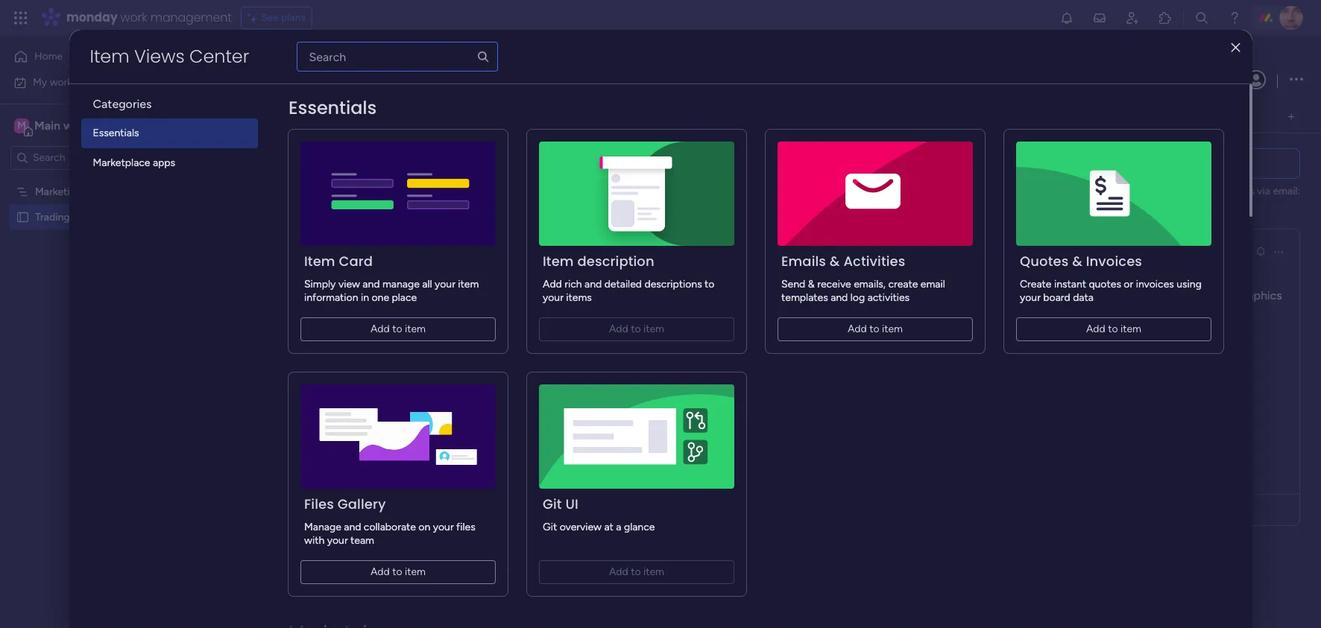 Task type: describe. For each thing, give the bounding box(es) containing it.
setup
[[403, 380, 431, 392]]

monday
[[66, 9, 118, 26]]

conduct
[[885, 288, 932, 303]]

my work
[[33, 76, 72, 88]]

james peterson
[[865, 250, 950, 264]]

1 nov 21 from the top
[[743, 380, 773, 391]]

one
[[371, 292, 389, 304]]

Search for a column type search field
[[297, 42, 498, 72]]

sort button
[[544, 126, 597, 150]]

select product image
[[13, 10, 28, 25]]

item 4
[[282, 565, 312, 577]]

card inside item card simply view and manage all your item information in one place
[[339, 252, 373, 271]]

gallery
[[337, 495, 386, 514]]

market inside objective: conduct a comprehensive market analysis to identify target demographics and preferences within the trading card industry. tasks:
[[1028, 288, 1065, 303]]

objective: conduct a comprehensive market analysis to identify target demographics and preferences within the trading card industry. tasks:
[[827, 288, 1283, 342]]

1 horizontal spatial trading card game
[[227, 47, 460, 81]]

19
[[763, 566, 773, 577]]

description
[[577, 252, 654, 271]]

main for main workspace
[[34, 118, 60, 132]]

arrow down image
[[521, 129, 539, 147]]

add for quotes & invoices
[[1087, 323, 1106, 336]]

competitors,
[[1032, 350, 1100, 364]]

card inside list box
[[72, 211, 95, 223]]

on inside files gallery manage and collaborate on your files with your team
[[418, 521, 430, 534]]

apps image
[[1159, 10, 1173, 25]]

home
[[34, 50, 63, 63]]

add to favorites image
[[496, 56, 511, 71]]

2 vertical spatial project
[[374, 537, 408, 550]]

item for item description add rich and detailed descriptions to your items
[[543, 252, 574, 271]]

2 group title field from the top
[[253, 506, 335, 525]]

item for files gallery
[[405, 566, 426, 579]]

industry.
[[1040, 306, 1086, 320]]

and inside item card simply view and manage all your item information in one place
[[362, 278, 380, 291]]

1 status from the top
[[636, 211, 666, 223]]

m
[[17, 119, 26, 132]]

marketplace apps
[[93, 157, 175, 169]]

1 vertical spatial on
[[661, 353, 673, 366]]

0 horizontal spatial add view image
[[319, 93, 325, 104]]

show board description image
[[470, 57, 488, 72]]

add to item for emails & activities
[[848, 323, 903, 336]]

1 vertical spatial trading card game
[[35, 211, 125, 223]]

dialog containing item views center
[[69, 30, 1253, 629]]

1 status field from the top
[[632, 209, 670, 226]]

2 vertical spatial date field
[[741, 536, 770, 552]]

james peterson image
[[1233, 70, 1253, 90]]

5 nov from the top
[[743, 592, 761, 603]]

new
[[232, 131, 254, 144]]

Person field
[[542, 209, 582, 226]]

1
[[505, 242, 508, 251]]

my
[[33, 76, 47, 88]]

Owner field
[[493, 275, 532, 291]]

add to item for item card
[[370, 323, 426, 336]]

essentials inside option
[[93, 127, 139, 140]]

marketing plan
[[35, 185, 104, 198]]

item for item card
[[405, 323, 426, 336]]

and inside 'item description add rich and detailed descriptions to your items'
[[585, 278, 602, 291]]

peterson
[[902, 250, 950, 264]]

rich
[[565, 278, 582, 291]]

categories list box
[[81, 84, 270, 178]]

invoices
[[1136, 278, 1174, 291]]

filter
[[493, 132, 516, 144]]

notifications image
[[1060, 10, 1075, 25]]

write for write updates via email:
[[1189, 185, 1215, 197]]

james
[[865, 250, 899, 264]]

table
[[274, 92, 299, 104]]

done
[[639, 406, 663, 419]]

public board image
[[16, 210, 30, 224]]

owner
[[496, 276, 528, 289]]

my work button
[[9, 70, 160, 94]]

date for owner
[[691, 276, 713, 289]]

detailed
[[604, 278, 642, 291]]

3 nov from the top
[[743, 407, 761, 418]]

glance
[[624, 521, 655, 534]]

2 it from the top
[[676, 353, 682, 366]]

group for first group title field from the bottom of the page
[[257, 506, 299, 524]]

and inside field
[[931, 71, 957, 90]]

hide button
[[601, 126, 656, 150]]

descriptions
[[645, 278, 702, 291]]

2 title from the top
[[302, 506, 331, 524]]

work for monday
[[121, 9, 147, 26]]

email
[[921, 278, 945, 291]]

write an update...
[[830, 156, 923, 170]]

new project
[[232, 131, 290, 144]]

market research and target audience analysis inside field
[[816, 71, 1129, 90]]

& for emails
[[830, 252, 840, 271]]

design
[[322, 353, 354, 366]]

create
[[888, 278, 918, 291]]

search image
[[476, 50, 490, 63]]

item for item 4
[[282, 565, 303, 577]]

view
[[338, 278, 360, 291]]

tasks:
[[827, 328, 858, 342]]

1 nov from the top
[[742, 354, 760, 365]]

at
[[604, 521, 614, 534]]

management
[[150, 9, 232, 26]]

emails
[[781, 252, 826, 271]]

5
[[306, 592, 312, 604]]

1 group title from the top
[[257, 179, 331, 198]]

campaign
[[395, 407, 443, 419]]

identify current market trends, key competitors, and market size.
[[844, 350, 1188, 364]]

views
[[134, 44, 185, 69]]

item for emails & activities
[[882, 323, 903, 336]]

1 vertical spatial market
[[282, 238, 314, 251]]

item for item views center
[[90, 44, 130, 69]]

templates
[[781, 292, 828, 304]]

james peterson image
[[1280, 6, 1304, 30]]

objective:
[[827, 288, 882, 303]]

key
[[1010, 350, 1029, 364]]

0 vertical spatial card
[[323, 47, 382, 81]]

your down manage
[[327, 535, 348, 548]]

log
[[851, 292, 865, 304]]

write for write an update...
[[830, 156, 860, 170]]

your inside 'item description add rich and detailed descriptions to your items'
[[543, 292, 564, 304]]

the
[[952, 306, 970, 320]]

board
[[1044, 292, 1071, 304]]

target inside market research and target audience analysis field
[[961, 71, 1004, 90]]

an
[[862, 156, 875, 170]]

team
[[350, 535, 374, 548]]

to for files gallery
[[392, 566, 402, 579]]

4
[[306, 565, 312, 577]]

analysis
[[1068, 288, 1110, 303]]

center
[[190, 44, 249, 69]]

to inside objective: conduct a comprehensive market analysis to identify target demographics and preferences within the trading card industry. tasks:
[[1113, 288, 1124, 303]]

add to item button for quotes & invoices
[[1016, 318, 1212, 342]]

angle down image
[[303, 132, 310, 144]]

item card simply view and manage all your item information in one place
[[304, 252, 479, 304]]

create
[[1020, 278, 1052, 291]]

your left files
[[433, 521, 454, 534]]

home button
[[9, 45, 160, 69]]

2 nov from the top
[[743, 380, 761, 391]]

send
[[781, 278, 806, 291]]

research inside market research and target audience analysis field
[[865, 71, 927, 90]]

a inside objective: conduct a comprehensive market analysis to identify target demographics and preferences within the trading card industry. tasks:
[[935, 288, 941, 303]]

nov 19
[[743, 566, 773, 577]]

information
[[304, 292, 358, 304]]

dapulse x slim image
[[1232, 42, 1241, 53]]

to for quotes & invoices
[[1108, 323, 1118, 336]]

to inside 'item description add rich and detailed descriptions to your items'
[[705, 278, 715, 291]]

item inside item card simply view and manage all your item information in one place
[[458, 278, 479, 291]]

main table button
[[226, 87, 310, 110]]

place
[[392, 292, 417, 304]]

0 horizontal spatial target
[[382, 238, 412, 251]]

workspace image
[[14, 117, 29, 134]]

2 vertical spatial date
[[744, 537, 766, 550]]

product design and development
[[282, 353, 439, 366]]

2 working on it from the top
[[620, 353, 682, 366]]

1 vertical spatial project
[[374, 210, 408, 223]]

Trading Card Game field
[[223, 47, 464, 81]]

manage
[[382, 278, 419, 291]]

with
[[304, 535, 324, 548]]

2 nov 21 from the top
[[743, 592, 773, 603]]

target
[[1171, 288, 1204, 303]]

logistics
[[359, 380, 401, 392]]

2 group title from the top
[[257, 506, 331, 524]]

activities
[[868, 292, 910, 304]]

main table
[[249, 92, 299, 104]]



Task type: vqa. For each thing, say whether or not it's contained in the screenshot.
topmost dev
no



Task type: locate. For each thing, give the bounding box(es) containing it.
list box containing marketing plan
[[0, 176, 190, 431]]

1 vertical spatial title
[[302, 506, 331, 524]]

0 vertical spatial on
[[661, 238, 673, 251]]

analysis down inbox icon
[[1074, 71, 1129, 90]]

0 horizontal spatial market research and target audience analysis
[[282, 238, 500, 251]]

list box
[[0, 176, 190, 431]]

your inside quotes & invoices create instant quotes or invoices using your board data
[[1020, 292, 1041, 304]]

1 vertical spatial target
[[382, 238, 412, 251]]

date
[[744, 211, 766, 223], [691, 276, 713, 289], [744, 537, 766, 550]]

on up stuck
[[661, 353, 673, 366]]

1 working from the top
[[620, 238, 659, 251]]

branding
[[351, 407, 393, 419]]

to up development
[[392, 323, 402, 336]]

1 vertical spatial game
[[97, 211, 125, 223]]

1 vertical spatial main
[[34, 118, 60, 132]]

& inside quotes & invoices create instant quotes or invoices using your board data
[[1072, 252, 1083, 271]]

0 horizontal spatial marketing
[[35, 185, 82, 198]]

group down new project button
[[257, 179, 299, 198]]

status down "glance"
[[636, 537, 666, 550]]

0 vertical spatial game
[[387, 47, 460, 81]]

0 horizontal spatial a
[[616, 521, 621, 534]]

0 vertical spatial add view image
[[319, 93, 325, 104]]

0 vertical spatial working on it
[[620, 238, 682, 251]]

to left identify
[[1113, 288, 1124, 303]]

marketing down distribution
[[282, 407, 329, 419]]

quotes
[[1020, 252, 1069, 271]]

1 vertical spatial a
[[616, 521, 621, 534]]

add left rich
[[543, 278, 562, 291]]

0 horizontal spatial work
[[50, 76, 72, 88]]

item for quotes & invoices
[[1121, 323, 1142, 336]]

stuck
[[637, 379, 664, 392]]

essentials down categories
[[93, 127, 139, 140]]

help image
[[1228, 10, 1243, 25]]

status
[[636, 211, 666, 223], [636, 537, 666, 550]]

2 working from the top
[[620, 353, 659, 366]]

1 horizontal spatial market
[[1028, 288, 1065, 303]]

to right "descriptions"
[[705, 278, 715, 291]]

a
[[935, 288, 941, 303], [616, 521, 621, 534]]

21 down 18
[[763, 380, 773, 391]]

add
[[543, 278, 562, 291], [370, 323, 390, 336], [848, 323, 867, 336], [1087, 323, 1106, 336], [370, 566, 390, 579]]

v2 search image
[[336, 130, 347, 146]]

marketplace apps option
[[81, 148, 258, 178]]

files
[[456, 521, 475, 534]]

main
[[249, 92, 272, 104], [34, 118, 60, 132]]

workspace selection element
[[14, 117, 125, 136]]

1 title from the top
[[302, 179, 331, 198]]

activities
[[844, 252, 906, 271]]

2 vertical spatial card
[[339, 252, 373, 271]]

main right workspace image
[[34, 118, 60, 132]]

1 vertical spatial status field
[[632, 536, 670, 552]]

Market Research and Target Audience Analysis field
[[812, 71, 1225, 90]]

trading card game
[[227, 47, 460, 81], [35, 211, 125, 223]]

updates
[[1217, 185, 1255, 197]]

in
[[361, 292, 369, 304]]

0 vertical spatial git
[[543, 495, 562, 514]]

group for second group title field from the bottom
[[257, 179, 299, 198]]

item up simply
[[304, 252, 335, 271]]

0 vertical spatial market research and target audience analysis
[[816, 71, 1129, 90]]

trading right public board "image"
[[35, 211, 70, 223]]

add to item button
[[300, 318, 496, 342], [778, 318, 973, 342], [1016, 318, 1212, 342], [300, 561, 496, 585]]

1 horizontal spatial person
[[546, 211, 578, 223]]

main inside button
[[249, 92, 272, 104]]

git ui git overview at a glance
[[543, 495, 655, 534]]

0 horizontal spatial write
[[830, 156, 860, 170]]

0 vertical spatial research
[[865, 71, 927, 90]]

item up my work button
[[90, 44, 130, 69]]

1 vertical spatial write
[[1189, 185, 1215, 197]]

0 vertical spatial person
[[423, 132, 455, 144]]

monday work management
[[66, 9, 232, 26]]

1 vertical spatial date field
[[688, 275, 717, 291]]

analysis inside field
[[1074, 71, 1129, 90]]

1 vertical spatial working
[[620, 353, 659, 366]]

see plans button
[[241, 7, 313, 29]]

& up templates
[[808, 278, 815, 291]]

marketing for marketing and branding campaign
[[282, 407, 329, 419]]

1 vertical spatial work
[[50, 76, 72, 88]]

trading
[[973, 306, 1011, 320]]

analysis
[[1074, 71, 1129, 90], [462, 238, 500, 251]]

person inside field
[[546, 211, 578, 223]]

git left the ui
[[543, 495, 562, 514]]

nov 21 down nov 19
[[743, 592, 773, 603]]

0 horizontal spatial game
[[97, 211, 125, 223]]

project
[[256, 131, 290, 144], [374, 210, 408, 223], [374, 537, 408, 550]]

trading inside list box
[[35, 211, 70, 223]]

audience up all
[[415, 238, 459, 251]]

current
[[889, 350, 928, 364]]

trends,
[[970, 350, 1007, 364]]

1 working on it from the top
[[620, 238, 682, 251]]

files
[[304, 495, 334, 514]]

item description add rich and detailed descriptions to your items
[[543, 252, 715, 304]]

4 nov from the top
[[743, 566, 761, 577]]

person inside popup button
[[423, 132, 455, 144]]

0 vertical spatial a
[[935, 288, 941, 303]]

target
[[961, 71, 1004, 90], [382, 238, 412, 251]]

1 vertical spatial market research and target audience analysis
[[282, 238, 500, 251]]

main for main table
[[249, 92, 272, 104]]

item inside item card simply view and manage all your item information in one place
[[304, 252, 335, 271]]

plan
[[84, 185, 104, 198]]

1 21 from the top
[[763, 380, 773, 391]]

18
[[763, 354, 773, 365]]

add view image
[[319, 93, 325, 104], [1289, 112, 1295, 123]]

0 horizontal spatial trading
[[35, 211, 70, 223]]

add down team
[[370, 566, 390, 579]]

date for status
[[744, 211, 766, 223]]

simply
[[304, 278, 336, 291]]

subitem
[[359, 276, 398, 289]]

person left "filter" popup button
[[423, 132, 455, 144]]

group title field up with at bottom left
[[253, 506, 335, 525]]

work right my
[[50, 76, 72, 88]]

invite members image
[[1126, 10, 1141, 25]]

trading
[[227, 47, 317, 81], [35, 211, 70, 223]]

2 status from the top
[[636, 537, 666, 550]]

essentials up v2 search image
[[288, 95, 377, 120]]

group title field down angle down icon
[[253, 179, 335, 198]]

person up rich
[[546, 211, 578, 223]]

to for item card
[[392, 323, 402, 336]]

Search in workspace field
[[31, 149, 125, 166]]

item down 'preferences'
[[882, 323, 903, 336]]

your down create
[[1020, 292, 1041, 304]]

git up person element
[[543, 521, 557, 534]]

add for files gallery
[[370, 566, 390, 579]]

market up industry.
[[1028, 288, 1065, 303]]

your left items
[[543, 292, 564, 304]]

0 vertical spatial marketing
[[35, 185, 82, 198]]

project inside button
[[256, 131, 290, 144]]

add to item button for files gallery
[[300, 561, 496, 585]]

None search field
[[297, 42, 498, 72]]

add to item for quotes & invoices
[[1087, 323, 1142, 336]]

1 vertical spatial essentials
[[93, 127, 139, 140]]

emails & activities send & receive emails, create email templates and log activities
[[781, 252, 945, 304]]

sort
[[568, 132, 588, 144]]

game down plan
[[97, 211, 125, 223]]

1 horizontal spatial work
[[121, 9, 147, 26]]

work right monday
[[121, 9, 147, 26]]

add inside 'item description add rich and detailed descriptions to your items'
[[543, 278, 562, 291]]

1 horizontal spatial market research and target audience analysis
[[816, 71, 1129, 90]]

& for quotes
[[1072, 252, 1083, 271]]

title up with at bottom left
[[302, 506, 331, 524]]

0 vertical spatial work
[[121, 9, 147, 26]]

files gallery manage and collaborate on your files with your team
[[304, 495, 475, 548]]

add down data
[[1087, 323, 1106, 336]]

within
[[916, 306, 949, 320]]

group title
[[257, 179, 331, 198], [257, 506, 331, 524]]

your inside item card simply view and manage all your item information in one place
[[435, 278, 455, 291]]

Date field
[[741, 209, 770, 226], [688, 275, 717, 291], [741, 536, 770, 552]]

a up within
[[935, 288, 941, 303]]

and inside files gallery manage and collaborate on your files with your team
[[344, 521, 361, 534]]

1 vertical spatial trading
[[35, 211, 70, 223]]

game left show board description image
[[387, 47, 460, 81]]

0 horizontal spatial audience
[[415, 238, 459, 251]]

&
[[830, 252, 840, 271], [1072, 252, 1083, 271], [808, 278, 815, 291]]

add to item
[[370, 323, 426, 336], [848, 323, 903, 336], [1087, 323, 1142, 336], [370, 566, 426, 579]]

person element
[[542, 535, 583, 553]]

add to item for files gallery
[[370, 566, 426, 579]]

1 horizontal spatial &
[[830, 252, 840, 271]]

item for item card simply view and manage all your item information in one place
[[304, 252, 335, 271]]

item up rich
[[543, 252, 574, 271]]

1 it from the top
[[676, 238, 682, 251]]

0 horizontal spatial trading card game
[[35, 211, 125, 223]]

group title down angle down icon
[[257, 179, 331, 198]]

and inside emails & activities send & receive emails, create email templates and log activities
[[831, 292, 848, 304]]

work
[[121, 9, 147, 26], [50, 76, 72, 88]]

0 vertical spatial trading
[[227, 47, 317, 81]]

your right all
[[435, 278, 455, 291]]

write inside write an update... button
[[830, 156, 860, 170]]

nov
[[742, 354, 760, 365], [743, 380, 761, 391], [743, 407, 761, 418], [743, 566, 761, 577], [743, 592, 761, 603]]

instant
[[1054, 278, 1087, 291]]

1 horizontal spatial a
[[935, 288, 941, 303]]

0 vertical spatial target
[[961, 71, 1004, 90]]

2 21 from the top
[[763, 592, 773, 603]]

1 vertical spatial nov 21
[[743, 592, 773, 603]]

to down 'preferences'
[[870, 323, 880, 336]]

identify
[[1127, 288, 1168, 303]]

add to item down the 'collaborate'
[[370, 566, 426, 579]]

0 vertical spatial essentials
[[288, 95, 377, 120]]

receive
[[817, 278, 851, 291]]

status field up description
[[632, 209, 670, 226]]

audience inside field
[[1007, 71, 1070, 90]]

work inside button
[[50, 76, 72, 88]]

1 horizontal spatial research
[[865, 71, 927, 90]]

1 vertical spatial working on it
[[620, 353, 682, 366]]

your
[[435, 278, 455, 291], [543, 292, 564, 304], [1020, 292, 1041, 304], [433, 521, 454, 534], [327, 535, 348, 548]]

preferences
[[849, 306, 913, 320]]

market research and target audience analysis
[[816, 71, 1129, 90], [282, 238, 500, 251]]

identify
[[844, 350, 886, 364]]

trading card game up table
[[227, 47, 460, 81]]

game
[[387, 47, 460, 81], [97, 211, 125, 223]]

add to item button for emails & activities
[[778, 318, 973, 342]]

ui
[[565, 495, 578, 514]]

categories heading
[[81, 84, 258, 119]]

item
[[458, 278, 479, 291], [405, 323, 426, 336], [882, 323, 903, 336], [1121, 323, 1142, 336], [405, 566, 426, 579]]

0 vertical spatial working
[[620, 238, 659, 251]]

1 vertical spatial group title
[[257, 506, 331, 524]]

0 horizontal spatial market
[[282, 238, 314, 251]]

1 group title field from the top
[[253, 179, 335, 198]]

write updates via email:
[[1189, 185, 1301, 197]]

trading card game down marketing plan
[[35, 211, 125, 223]]

0 horizontal spatial main
[[34, 118, 60, 132]]

trading up main table
[[227, 47, 317, 81]]

item left 5
[[282, 592, 303, 604]]

filter button
[[469, 126, 539, 150]]

add up identify
[[848, 323, 867, 336]]

write left 'updates'
[[1189, 185, 1215, 197]]

add to item button up development
[[300, 318, 496, 342]]

0 horizontal spatial &
[[808, 278, 815, 291]]

add to item down "analysis"
[[1087, 323, 1142, 336]]

1 horizontal spatial essentials
[[288, 95, 377, 120]]

date field for owner
[[688, 275, 717, 291]]

21
[[763, 380, 773, 391], [763, 592, 773, 603]]

& up the receive
[[830, 252, 840, 271]]

collaborate
[[364, 521, 416, 534]]

main workspace
[[34, 118, 122, 132]]

status field down "glance"
[[632, 536, 670, 552]]

0 horizontal spatial market
[[931, 350, 968, 364]]

size.
[[1165, 350, 1188, 364]]

item down identify
[[1121, 323, 1142, 336]]

marketing left plan
[[35, 185, 82, 198]]

1 horizontal spatial main
[[249, 92, 272, 104]]

to down "analysis"
[[1108, 323, 1118, 336]]

add view image right table
[[319, 93, 325, 104]]

to for emails & activities
[[870, 323, 880, 336]]

nov left 18
[[742, 354, 760, 365]]

card
[[323, 47, 382, 81], [72, 211, 95, 223], [339, 252, 373, 271]]

add view image up email:
[[1289, 112, 1295, 123]]

0 vertical spatial write
[[830, 156, 860, 170]]

nov left 19
[[743, 566, 761, 577]]

project right new
[[256, 131, 290, 144]]

market
[[816, 71, 862, 90], [282, 238, 314, 251]]

1 vertical spatial research
[[317, 238, 360, 251]]

item right all
[[458, 278, 479, 291]]

items
[[566, 292, 592, 304]]

workspace
[[63, 118, 122, 132]]

0 vertical spatial it
[[676, 238, 682, 251]]

product
[[282, 353, 319, 366]]

2 horizontal spatial &
[[1072, 252, 1083, 271]]

a inside git ui git overview at a glance
[[616, 521, 621, 534]]

and inside objective: conduct a comprehensive market analysis to identify target demographics and preferences within the trading card industry. tasks:
[[827, 306, 846, 320]]

2 git from the top
[[543, 521, 557, 534]]

0 vertical spatial analysis
[[1074, 71, 1129, 90]]

1 vertical spatial person
[[546, 211, 578, 223]]

item down the 'collaborate'
[[405, 566, 426, 579]]

2 vertical spatial on
[[418, 521, 430, 534]]

Status field
[[632, 209, 670, 226], [632, 536, 670, 552]]

1 horizontal spatial target
[[961, 71, 1004, 90]]

2 group from the top
[[257, 506, 299, 524]]

0 vertical spatial nov 21
[[743, 380, 773, 391]]

add for item card
[[370, 323, 390, 336]]

nov down nov 18
[[743, 380, 761, 391]]

add to item button down "analysis"
[[1016, 318, 1212, 342]]

working
[[620, 238, 659, 251], [620, 353, 659, 366]]

nov left 16
[[743, 407, 761, 418]]

status up description
[[636, 211, 666, 223]]

inbox image
[[1093, 10, 1108, 25]]

on up "descriptions"
[[661, 238, 673, 251]]

add down one
[[370, 323, 390, 336]]

working up description
[[620, 238, 659, 251]]

person
[[423, 132, 455, 144], [546, 211, 578, 223]]

title down angle down icon
[[302, 179, 331, 198]]

marketing
[[35, 185, 82, 198], [282, 407, 329, 419]]

item for item 5
[[282, 592, 303, 604]]

work for my
[[50, 76, 72, 88]]

0 vertical spatial main
[[249, 92, 272, 104]]

item inside 'item description add rich and detailed descriptions to your items'
[[543, 252, 574, 271]]

1 vertical spatial 21
[[763, 592, 773, 603]]

add to item up development
[[370, 323, 426, 336]]

market left size.
[[1125, 350, 1162, 364]]

person button
[[400, 126, 464, 150]]

project down the 'collaborate'
[[374, 537, 408, 550]]

market inside field
[[816, 71, 862, 90]]

0 horizontal spatial person
[[423, 132, 455, 144]]

1 horizontal spatial marketing
[[282, 407, 329, 419]]

working on it up stuck
[[620, 353, 682, 366]]

nov 18
[[742, 354, 773, 365]]

Group Title field
[[253, 179, 335, 198], [253, 506, 335, 525]]

add to item button down the 'collaborate'
[[300, 561, 496, 585]]

0 vertical spatial date field
[[741, 209, 770, 226]]

0 vertical spatial 21
[[763, 380, 773, 391]]

1 horizontal spatial game
[[387, 47, 460, 81]]

emails,
[[854, 278, 886, 291]]

marketing and branding campaign
[[282, 407, 443, 419]]

add to item down 'preferences'
[[848, 323, 903, 336]]

1 horizontal spatial write
[[1189, 185, 1215, 197]]

nov down nov 19
[[743, 592, 761, 603]]

main inside workspace selection element
[[34, 118, 60, 132]]

1 vertical spatial audience
[[415, 238, 459, 251]]

nov 21 down nov 18
[[743, 380, 773, 391]]

1 vertical spatial add view image
[[1289, 112, 1295, 123]]

1 vertical spatial marketing
[[282, 407, 329, 419]]

essentials option
[[81, 119, 258, 148]]

categories
[[93, 97, 152, 111]]

marketing inside list box
[[35, 185, 82, 198]]

0 vertical spatial audience
[[1007, 71, 1070, 90]]

0 vertical spatial date
[[744, 211, 766, 223]]

1 vertical spatial card
[[72, 211, 95, 223]]

1 group from the top
[[257, 179, 299, 198]]

option
[[0, 178, 190, 181]]

add to item button up identify
[[778, 318, 973, 342]]

Search field
[[347, 128, 391, 148]]

2 horizontal spatial market
[[1125, 350, 1162, 364]]

search everything image
[[1195, 10, 1210, 25]]

audience down notifications image
[[1007, 71, 1070, 90]]

0 horizontal spatial analysis
[[462, 238, 500, 251]]

1 vertical spatial status
[[636, 537, 666, 550]]

to down the 'collaborate'
[[392, 566, 402, 579]]

analysis left the 1 on the left top of the page
[[462, 238, 500, 251]]

1 vertical spatial group title field
[[253, 506, 335, 525]]

hide
[[625, 132, 647, 144]]

date field for status
[[741, 209, 770, 226]]

1 vertical spatial group
[[257, 506, 299, 524]]

1 horizontal spatial trading
[[227, 47, 317, 81]]

email:
[[1274, 185, 1301, 197]]

item up development
[[405, 323, 426, 336]]

project up item card simply view and manage all your item information in one place on the left top
[[374, 210, 408, 223]]

0 vertical spatial group title field
[[253, 179, 335, 198]]

& up instant
[[1072, 252, 1083, 271]]

item left 4
[[282, 565, 303, 577]]

1 horizontal spatial add view image
[[1289, 112, 1295, 123]]

working up stuck
[[620, 353, 659, 366]]

johnsmith43233@gmail.com image
[[1247, 70, 1267, 90]]

all
[[422, 278, 432, 291]]

market left trends,
[[931, 350, 968, 364]]

0 vertical spatial group
[[257, 179, 299, 198]]

0 horizontal spatial research
[[317, 238, 360, 251]]

21 down 19
[[763, 592, 773, 603]]

1 vertical spatial date
[[691, 276, 713, 289]]

on right the 'collaborate'
[[418, 521, 430, 534]]

a right at
[[616, 521, 621, 534]]

game inside list box
[[97, 211, 125, 223]]

1 vertical spatial git
[[543, 521, 557, 534]]

via
[[1258, 185, 1271, 197]]

development
[[376, 353, 439, 366]]

marketplace
[[93, 157, 150, 169]]

write left an
[[830, 156, 860, 170]]

working on it up description
[[620, 238, 682, 251]]

new project button
[[226, 126, 296, 150]]

group left files
[[257, 506, 299, 524]]

0 vertical spatial title
[[302, 179, 331, 198]]

main left table
[[249, 92, 272, 104]]

dialog
[[69, 30, 1253, 629]]

add for emails & activities
[[848, 323, 867, 336]]

1 horizontal spatial audience
[[1007, 71, 1070, 90]]

marketing for marketing plan
[[35, 185, 82, 198]]

2 status field from the top
[[632, 536, 670, 552]]

add to item button for item card
[[300, 318, 496, 342]]

overview
[[560, 521, 602, 534]]

group title up with at bottom left
[[257, 506, 331, 524]]

0 vertical spatial group title
[[257, 179, 331, 198]]

1 git from the top
[[543, 495, 562, 514]]



